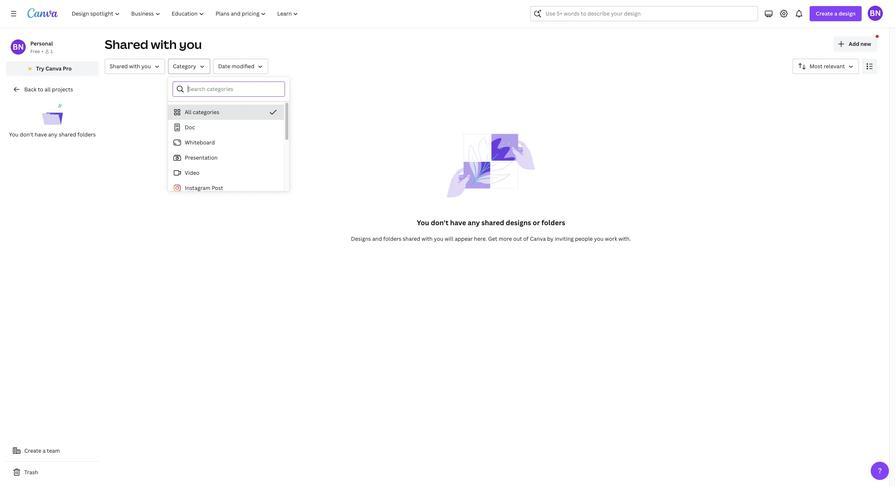 Task type: locate. For each thing, give the bounding box(es) containing it.
0 vertical spatial a
[[835, 10, 838, 17]]

0 horizontal spatial folders
[[78, 131, 96, 138]]

1
[[50, 48, 53, 55]]

create left team
[[24, 448, 41, 455]]

1 vertical spatial you
[[417, 218, 430, 228]]

new
[[861, 40, 872, 47]]

0 vertical spatial shared with you
[[105, 36, 202, 52]]

0 vertical spatial shared
[[59, 131, 76, 138]]

1 horizontal spatial any
[[468, 218, 480, 228]]

trash link
[[6, 466, 99, 481]]

2 vertical spatial with
[[422, 235, 433, 243]]

a for team
[[43, 448, 46, 455]]

try canva pro button
[[6, 62, 99, 76]]

1 vertical spatial don't
[[431, 218, 449, 228]]

a inside button
[[43, 448, 46, 455]]

don't for you don't have any shared designs or folders
[[431, 218, 449, 228]]

category
[[173, 63, 196, 70]]

shared with you inside shared with you button
[[110, 63, 151, 70]]

0 vertical spatial canva
[[46, 65, 62, 72]]

2 horizontal spatial with
[[422, 235, 433, 243]]

create a design button
[[811, 6, 863, 21]]

relevant
[[825, 63, 846, 70]]

team
[[47, 448, 60, 455]]

1 horizontal spatial don't
[[431, 218, 449, 228]]

with
[[151, 36, 177, 52], [129, 63, 140, 70], [422, 235, 433, 243]]

a
[[835, 10, 838, 17], [43, 448, 46, 455]]

0 vertical spatial any
[[48, 131, 57, 138]]

you
[[9, 131, 18, 138], [417, 218, 430, 228]]

1 vertical spatial have
[[451, 218, 467, 228]]

a left team
[[43, 448, 46, 455]]

instagram
[[185, 185, 211, 192]]

0 horizontal spatial a
[[43, 448, 46, 455]]

shared
[[105, 36, 148, 52], [110, 63, 128, 70]]

all categories
[[185, 109, 219, 116]]

0 vertical spatial folders
[[78, 131, 96, 138]]

1 horizontal spatial you
[[417, 218, 430, 228]]

you don't have any shared designs or folders
[[417, 218, 566, 228]]

0 horizontal spatial create
[[24, 448, 41, 455]]

0 horizontal spatial have
[[35, 131, 47, 138]]

have
[[35, 131, 47, 138], [451, 218, 467, 228]]

personal
[[30, 40, 53, 47]]

you
[[179, 36, 202, 52], [142, 63, 151, 70], [434, 235, 444, 243], [595, 235, 604, 243]]

categories
[[193, 109, 219, 116]]

post
[[212, 185, 223, 192]]

shared
[[59, 131, 76, 138], [482, 218, 505, 228], [403, 235, 421, 243]]

work
[[605, 235, 618, 243]]

free
[[30, 48, 40, 55]]

whiteboard option
[[168, 135, 284, 150]]

1 vertical spatial create
[[24, 448, 41, 455]]

0 horizontal spatial you
[[9, 131, 18, 138]]

create inside dropdown button
[[817, 10, 834, 17]]

a inside dropdown button
[[835, 10, 838, 17]]

you for you don't have any shared folders
[[9, 131, 18, 138]]

ben nelson image
[[869, 6, 884, 21], [869, 6, 884, 21], [11, 39, 26, 55]]

canva
[[46, 65, 62, 72], [530, 235, 546, 243]]

0 vertical spatial have
[[35, 131, 47, 138]]

appear
[[455, 235, 473, 243]]

with inside button
[[129, 63, 140, 70]]

1 horizontal spatial create
[[817, 10, 834, 17]]

canva right try
[[46, 65, 62, 72]]

all
[[45, 86, 51, 93]]

video
[[185, 169, 200, 177]]

create left design
[[817, 10, 834, 17]]

0 vertical spatial with
[[151, 36, 177, 52]]

create a design
[[817, 10, 856, 17]]

pro
[[63, 65, 72, 72]]

shared for folders
[[59, 131, 76, 138]]

and
[[373, 235, 382, 243]]

1 vertical spatial shared
[[482, 218, 505, 228]]

video option
[[168, 166, 284, 181]]

1 vertical spatial any
[[468, 218, 480, 228]]

0 vertical spatial don't
[[20, 131, 33, 138]]

Search search field
[[546, 6, 744, 21]]

1 vertical spatial with
[[129, 63, 140, 70]]

1 vertical spatial folders
[[542, 218, 566, 228]]

all categories option
[[168, 105, 284, 120]]

add new button
[[834, 36, 878, 52]]

1 horizontal spatial have
[[451, 218, 467, 228]]

a left design
[[835, 10, 838, 17]]

shared for designs
[[482, 218, 505, 228]]

create
[[817, 10, 834, 17], [24, 448, 41, 455]]

0 horizontal spatial don't
[[20, 131, 33, 138]]

canva right of
[[530, 235, 546, 243]]

1 vertical spatial canva
[[530, 235, 546, 243]]

doc option
[[168, 120, 284, 135]]

0 horizontal spatial with
[[129, 63, 140, 70]]

date modified
[[218, 63, 255, 70]]

shared with you
[[105, 36, 202, 52], [110, 63, 151, 70]]

list box containing all categories
[[168, 105, 284, 302]]

here.
[[474, 235, 487, 243]]

folders
[[78, 131, 96, 138], [542, 218, 566, 228], [384, 235, 402, 243]]

top level navigation element
[[67, 6, 305, 21]]

2 horizontal spatial folders
[[542, 218, 566, 228]]

don't
[[20, 131, 33, 138], [431, 218, 449, 228]]

or
[[533, 218, 540, 228]]

0 horizontal spatial shared
[[59, 131, 76, 138]]

0 vertical spatial create
[[817, 10, 834, 17]]

1 vertical spatial a
[[43, 448, 46, 455]]

1 horizontal spatial shared
[[403, 235, 421, 243]]

doc
[[185, 124, 195, 131]]

0 horizontal spatial canva
[[46, 65, 62, 72]]

canva inside try canva pro button
[[46, 65, 62, 72]]

any
[[48, 131, 57, 138], [468, 218, 480, 228]]

1 horizontal spatial a
[[835, 10, 838, 17]]

to
[[38, 86, 43, 93]]

Category button
[[168, 59, 210, 74]]

ben nelson image for ben nelson element
[[11, 39, 26, 55]]

create inside button
[[24, 448, 41, 455]]

people
[[576, 235, 593, 243]]

None search field
[[531, 6, 759, 21]]

0 horizontal spatial any
[[48, 131, 57, 138]]

projects
[[52, 86, 73, 93]]

have for you don't have any shared folders
[[35, 131, 47, 138]]

bn button
[[869, 6, 884, 21]]

list box
[[168, 105, 284, 302]]

1 horizontal spatial folders
[[384, 235, 402, 243]]

0 vertical spatial you
[[9, 131, 18, 138]]

1 vertical spatial shared
[[110, 63, 128, 70]]

add
[[850, 40, 860, 47]]

1 vertical spatial shared with you
[[110, 63, 151, 70]]

2 horizontal spatial shared
[[482, 218, 505, 228]]

of
[[524, 235, 529, 243]]



Task type: vqa. For each thing, say whether or not it's contained in the screenshot.
Message preferences
no



Task type: describe. For each thing, give the bounding box(es) containing it.
most
[[810, 63, 823, 70]]

presentation button
[[168, 150, 284, 166]]

try
[[36, 65, 44, 72]]

out
[[514, 235, 523, 243]]

whiteboard button
[[168, 135, 284, 150]]

whiteboard
[[185, 139, 215, 146]]

inviting
[[555, 235, 574, 243]]

video button
[[168, 166, 284, 181]]

Date modified button
[[213, 59, 269, 74]]

instagram post option
[[168, 181, 284, 196]]

1 horizontal spatial canva
[[530, 235, 546, 243]]

you for you don't have any shared designs or folders
[[417, 218, 430, 228]]

get
[[489, 235, 498, 243]]

shared inside button
[[110, 63, 128, 70]]

any for designs
[[468, 218, 480, 228]]

doc button
[[168, 120, 284, 135]]

0 vertical spatial shared
[[105, 36, 148, 52]]

back to all projects
[[24, 86, 73, 93]]

date
[[218, 63, 231, 70]]

with.
[[619, 235, 632, 243]]

2 vertical spatial folders
[[384, 235, 402, 243]]

trash
[[24, 469, 38, 477]]

back
[[24, 86, 37, 93]]

designs
[[351, 235, 371, 243]]

by
[[548, 235, 554, 243]]

you inside shared with you button
[[142, 63, 151, 70]]

1 horizontal spatial with
[[151, 36, 177, 52]]

Owner button
[[105, 59, 165, 74]]

create for create a team
[[24, 448, 41, 455]]

presentation option
[[168, 150, 284, 166]]

•
[[41, 48, 43, 55]]

instagram post button
[[168, 181, 284, 196]]

designs and folders shared with you will appear here. get more out of canva by inviting people you work with.
[[351, 235, 632, 243]]

modified
[[232, 63, 255, 70]]

add new
[[850, 40, 872, 47]]

all
[[185, 109, 192, 116]]

free •
[[30, 48, 43, 55]]

most relevant
[[810, 63, 846, 70]]

don't for you don't have any shared folders
[[20, 131, 33, 138]]

back to all projects link
[[6, 82, 99, 97]]

ben nelson image for bn dropdown button
[[869, 6, 884, 21]]

presentation
[[185, 154, 218, 161]]

try canva pro
[[36, 65, 72, 72]]

any for folders
[[48, 131, 57, 138]]

Sort by button
[[793, 59, 860, 74]]

create a team
[[24, 448, 60, 455]]

ben nelson element
[[11, 39, 26, 55]]

will
[[445, 235, 454, 243]]

create for create a design
[[817, 10, 834, 17]]

create a team button
[[6, 444, 99, 459]]

you don't have any shared folders
[[9, 131, 96, 138]]

instagram post
[[185, 185, 223, 192]]

have for you don't have any shared designs or folders
[[451, 218, 467, 228]]

2 vertical spatial shared
[[403, 235, 421, 243]]

all categories button
[[168, 105, 284, 120]]

Search categories search field
[[188, 82, 280, 96]]

a for design
[[835, 10, 838, 17]]

designs
[[506, 218, 532, 228]]

design
[[839, 10, 856, 17]]

more
[[499, 235, 512, 243]]



